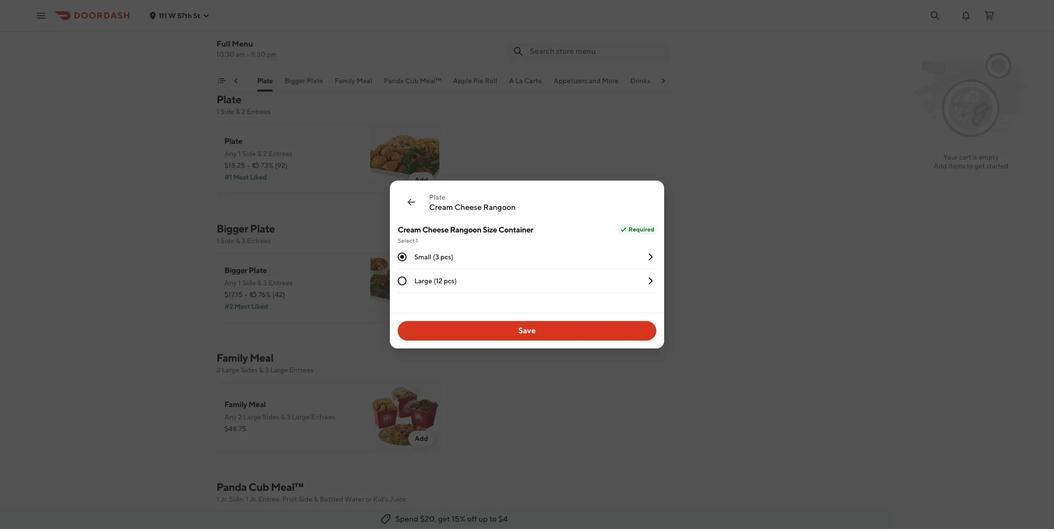 Task type: vqa. For each thing, say whether or not it's contained in the screenshot.
$4 at left bottom
yes



Task type: describe. For each thing, give the bounding box(es) containing it.
any inside family meal any 2 large sides & 3 large entrees $48.75
[[224, 413, 237, 421]]

bigger plate image
[[370, 254, 440, 323]]

-
[[247, 50, 250, 58]]

dialog containing cream cheese rangoon
[[390, 181, 664, 349]]

spend $20, get 15% off up to $4
[[395, 515, 508, 524]]

pcs) for small (3 pcs)
[[440, 253, 453, 261]]

spend
[[395, 515, 418, 524]]

& inside bigger plate 1 side & 3 entrees
[[236, 237, 240, 245]]

cream inside cream cheese rangoon size container select 1
[[398, 225, 421, 235]]

add inside your cart is empty add items to get started
[[934, 162, 947, 170]]

la
[[515, 77, 523, 85]]

#2 most liked
[[224, 303, 268, 311]]

is
[[973, 153, 977, 161]]

bigger plate any 1 side & 3 entrees
[[224, 266, 293, 287]]

plate any 1 side & 2 entrees
[[224, 137, 293, 158]]

your
[[943, 153, 958, 161]]

large (12 pcs)
[[414, 277, 457, 285]]

$20,
[[420, 515, 437, 524]]

and
[[589, 77, 601, 85]]

1 vertical spatial get
[[438, 515, 450, 524]]

plate down pm
[[257, 77, 273, 85]]

side,
[[229, 496, 244, 504]]

family for family meal 2 large sides & 3 large entrees
[[217, 352, 248, 364]]

111 w 57th st button
[[149, 12, 210, 19]]

off
[[467, 515, 477, 524]]

catering
[[662, 77, 689, 85]]

cart
[[959, 153, 971, 161]]

#1 most liked
[[224, 173, 267, 181]]

rangoon inside plate cream cheese rangoon
[[483, 203, 516, 212]]

size
[[483, 225, 497, 235]]

pie
[[473, 77, 484, 85]]

back image
[[406, 196, 417, 208]]

cub for panda cub meal™
[[405, 77, 419, 85]]

2 inside family meal any 2 large sides & 3 large entrees $48.75
[[238, 413, 242, 421]]

76%
[[258, 291, 271, 299]]

pm
[[267, 50, 277, 58]]

entrees inside bigger plate 1 side & 3 entrees
[[247, 237, 271, 245]]

add for bigger plate
[[415, 306, 428, 313]]

$4
[[498, 515, 508, 524]]

save
[[518, 326, 536, 336]]

76% (42)
[[258, 291, 285, 299]]

#1
[[224, 173, 232, 181]]

2 inside plate any 1 side & 2 entrees
[[263, 150, 267, 158]]

to for up
[[489, 515, 497, 524]]

side inside the plate 1 side & 2 entrees
[[221, 108, 234, 116]]

a la carte
[[509, 77, 542, 85]]

get inside your cart is empty add items to get started
[[975, 162, 985, 170]]

entree
[[267, 25, 288, 33]]

family meal
[[335, 77, 372, 85]]

plate 1 side & 2 entrees
[[217, 93, 271, 116]]

full
[[217, 39, 230, 48]]

• for bigger
[[245, 291, 247, 299]]

bowl button
[[230, 76, 245, 92]]

open menu image
[[35, 10, 47, 21]]

1 inside the plate 1 side & 2 entrees
[[217, 108, 219, 116]]

water
[[345, 496, 364, 504]]

panda cub meal™ button
[[384, 76, 441, 92]]

Small (3 pcs) radio
[[398, 253, 407, 262]]

0 items, open order cart image
[[984, 10, 995, 21]]

73% (92)
[[261, 162, 288, 169]]

$17.15 •
[[224, 291, 247, 299]]

73%
[[261, 162, 274, 169]]

0 vertical spatial •
[[248, 37, 250, 45]]

your cart is empty add items to get started
[[934, 153, 1008, 170]]

111 w 57th st
[[159, 12, 200, 19]]

appetizers
[[554, 77, 588, 85]]

drinks button
[[630, 76, 650, 92]]

entree,
[[258, 496, 281, 504]]

container
[[499, 225, 533, 235]]

panda cub meal™
[[384, 77, 441, 85]]

(42)
[[272, 291, 285, 299]]

started
[[986, 162, 1008, 170]]

1 inside plate any 1 side & 2 entrees
[[238, 150, 241, 158]]

family meal image
[[370, 383, 440, 453]]

meal for family meal
[[357, 77, 372, 85]]

large inside cream cheese rangoon size container group
[[414, 277, 432, 285]]

plate inside the bigger plate any 1 side & 3 entrees
[[249, 266, 267, 275]]

add for family meal
[[415, 435, 428, 443]]

3 inside bigger plate 1 side & 3 entrees
[[241, 237, 245, 245]]

& inside panda cub meal™ 1 jr. side, 1 jr. entree, fruit side & bottled water or kid's juice
[[314, 496, 318, 504]]

family for family meal
[[335, 77, 355, 85]]

add for plate
[[415, 176, 428, 184]]

rangoon inside cream cheese rangoon size container select 1
[[450, 225, 481, 235]]

family meal 2 large sides & 3 large entrees
[[217, 352, 313, 374]]

kid's
[[373, 496, 388, 504]]

plate inside plate any 1 side & 2 entrees
[[224, 137, 242, 146]]

plate inside plate cream cheese rangoon
[[429, 193, 445, 201]]

family meal any 2 large sides & 3 large entrees $48.75
[[224, 400, 335, 433]]

& inside the plate 1 side & 2 entrees
[[236, 108, 240, 116]]

3 inside family meal any 2 large sides & 3 large entrees $48.75
[[286, 413, 290, 421]]

$48.75
[[224, 425, 246, 433]]

juice
[[390, 496, 406, 504]]

15%
[[452, 515, 466, 524]]

select
[[398, 237, 415, 244]]

empty
[[979, 153, 999, 161]]

small (3 pcs)
[[414, 253, 453, 261]]

meal™ for panda cub meal™ 1 jr. side, 1 jr. entree, fruit side & bottled water or kid's juice
[[271, 481, 303, 494]]

2 inside family meal 2 large sides & 3 large entrees
[[217, 366, 220, 374]]

items
[[948, 162, 965, 170]]

family for family meal any 2 large sides & 3 large entrees $48.75
[[224, 400, 247, 409]]

bigger plate 1 side & 3 entrees
[[217, 222, 275, 245]]

appetizers and more button
[[554, 76, 619, 92]]

any inside the bigger plate any 1 side & 3 entrees
[[224, 279, 237, 287]]

appetizers and more
[[554, 77, 619, 85]]

cub for panda cub meal™ 1 jr. side, 1 jr. entree, fruit side & bottled water or kid's juice
[[249, 481, 269, 494]]

plate inside button
[[307, 77, 323, 85]]

(92)
[[275, 162, 288, 169]]

#2
[[224, 303, 233, 311]]

catering button
[[662, 76, 689, 92]]

more
[[602, 77, 619, 85]]

1 any from the top
[[224, 25, 237, 33]]



Task type: locate. For each thing, give the bounding box(es) containing it.
0 vertical spatial cub
[[405, 77, 419, 85]]

1 horizontal spatial cub
[[405, 77, 419, 85]]

cheese up cream cheese rangoon size container select 1 on the top
[[455, 203, 482, 212]]

1 horizontal spatial get
[[975, 162, 985, 170]]

cream right back icon
[[429, 203, 453, 212]]

2 vertical spatial bigger
[[224, 266, 247, 275]]

3 inside family meal 2 large sides & 3 large entrees
[[265, 366, 269, 374]]

$15.25 •
[[224, 162, 250, 169]]

get down is
[[975, 162, 985, 170]]

meal for family meal any 2 large sides & 3 large entrees $48.75
[[248, 400, 266, 409]]

1 horizontal spatial jr.
[[250, 496, 257, 504]]

jr. left the side,
[[221, 496, 228, 504]]

0 vertical spatial most
[[233, 173, 249, 181]]

1 inside bigger plate 1 side & 3 entrees
[[217, 237, 219, 245]]

panda for panda cub meal™ 1 jr. side, 1 jr. entree, fruit side & bottled water or kid's juice
[[217, 481, 247, 494]]

pcs) for large (12 pcs)
[[444, 277, 457, 285]]

10:30
[[217, 50, 234, 58]]

57th
[[177, 12, 192, 19]]

get
[[975, 162, 985, 170], [438, 515, 450, 524]]

pcs) right (3
[[440, 253, 453, 261]]

plate inside bigger plate 1 side & 3 entrees
[[250, 222, 275, 235]]

1 vertical spatial •
[[247, 162, 250, 169]]

0 horizontal spatial get
[[438, 515, 450, 524]]

1 horizontal spatial rangoon
[[483, 203, 516, 212]]

1 vertical spatial cheese
[[422, 225, 449, 235]]

meal™ inside button
[[420, 77, 441, 85]]

cub
[[405, 77, 419, 85], [249, 481, 269, 494]]

bigger
[[285, 77, 305, 85], [217, 222, 248, 235], [224, 266, 247, 275]]

any up $15.25
[[224, 150, 237, 158]]

any up $13.40
[[224, 25, 237, 33]]

1 inside the bigger plate any 1 side & 3 entrees
[[238, 279, 241, 287]]

cream inside plate cream cheese rangoon
[[429, 203, 453, 212]]

any up $48.75
[[224, 413, 237, 421]]

am
[[236, 50, 245, 58]]

0 vertical spatial to
[[967, 162, 973, 170]]

meal for family meal 2 large sides & 3 large entrees
[[250, 352, 273, 364]]

0 vertical spatial sides
[[241, 366, 258, 374]]

1
[[238, 25, 241, 33], [263, 25, 266, 33], [217, 108, 219, 116], [238, 150, 241, 158], [217, 237, 219, 245], [416, 237, 418, 244], [238, 279, 241, 287], [217, 496, 219, 504], [246, 496, 248, 504]]

liked down 73%
[[250, 173, 267, 181]]

add button for plate
[[409, 172, 434, 188]]

1 horizontal spatial to
[[967, 162, 973, 170]]

& inside the bigger plate any 1 side & 3 entrees
[[257, 279, 262, 287]]

& inside family meal 2 large sides & 3 large entrees
[[259, 366, 263, 374]]

to inside your cart is empty add items to get started
[[967, 162, 973, 170]]

side inside the bigger plate any 1 side & 3 entrees
[[242, 279, 256, 287]]

required
[[629, 226, 654, 233]]

pcs)
[[440, 253, 453, 261], [444, 277, 457, 285]]

cream cheese rangoon size container select 1
[[398, 225, 533, 244]]

0 vertical spatial pcs)
[[440, 253, 453, 261]]

111
[[159, 12, 167, 19]]

plate down bowl button
[[217, 93, 241, 106]]

& inside plate any 1 side & 2 entrees
[[257, 150, 262, 158]]

9:30
[[251, 50, 265, 58]]

0 vertical spatial meal™
[[420, 77, 441, 85]]

1 vertical spatial panda
[[217, 481, 247, 494]]

3 inside the bigger plate any 1 side & 3 entrees
[[263, 279, 267, 287]]

2 vertical spatial family
[[224, 400, 247, 409]]

1 add button from the top
[[409, 172, 434, 188]]

cream
[[429, 203, 453, 212], [398, 225, 421, 235]]

family
[[335, 77, 355, 85], [217, 352, 248, 364], [224, 400, 247, 409]]

0 vertical spatial cream
[[429, 203, 453, 212]]

a la carte button
[[509, 76, 542, 92]]

side inside plate any 1 side & 2 entrees
[[242, 150, 256, 158]]

a
[[509, 77, 514, 85]]

cub inside button
[[405, 77, 419, 85]]

bigger for bigger plate any 1 side & 3 entrees
[[224, 266, 247, 275]]

sides inside family meal 2 large sides & 3 large entrees
[[241, 366, 258, 374]]

1 horizontal spatial meal™
[[420, 77, 441, 85]]

bigger for bigger plate 1 side & 3 entrees
[[217, 222, 248, 235]]

side up "$15.25 •"
[[242, 150, 256, 158]]

up
[[479, 515, 488, 524]]

1 vertical spatial cub
[[249, 481, 269, 494]]

$13.40 •
[[224, 37, 250, 45]]

any up $17.15
[[224, 279, 237, 287]]

0 horizontal spatial sides
[[241, 366, 258, 374]]

0 horizontal spatial panda
[[217, 481, 247, 494]]

2 inside the plate 1 side & 2 entrees
[[241, 108, 245, 116]]

entrees inside plate any 1 side & 2 entrees
[[268, 150, 293, 158]]

side right fruit
[[299, 496, 312, 504]]

1 horizontal spatial cheese
[[455, 203, 482, 212]]

1 vertical spatial meal
[[250, 352, 273, 364]]

roll
[[485, 77, 497, 85]]

orange chicken panda cub meal™ image
[[370, 512, 440, 529]]

most down the $17.15 •
[[234, 303, 250, 311]]

0 vertical spatial bigger
[[285, 77, 305, 85]]

jr. left entree,
[[250, 496, 257, 504]]

Large (12 pcs) radio
[[398, 277, 407, 286]]

bottled
[[320, 496, 343, 504]]

1 vertical spatial to
[[489, 515, 497, 524]]

family meal button
[[335, 76, 372, 92]]

pcs) right (12
[[444, 277, 457, 285]]

0 horizontal spatial meal™
[[271, 481, 303, 494]]

st
[[193, 12, 200, 19]]

1 vertical spatial sides
[[263, 413, 279, 421]]

side up menu
[[242, 25, 256, 33]]

panda inside panda cub meal™ 1 jr. side, 1 jr. entree, fruit side & bottled water or kid's juice
[[217, 481, 247, 494]]

bigger inside bigger plate 1 side & 3 entrees
[[217, 222, 248, 235]]

1 vertical spatial most
[[234, 303, 250, 311]]

to right up
[[489, 515, 497, 524]]

liked for plate
[[251, 303, 268, 311]]

1 jr. from the left
[[221, 496, 228, 504]]

notification bell image
[[960, 10, 972, 21]]

bigger for bigger plate
[[285, 77, 305, 85]]

any inside plate any 1 side & 2 entrees
[[224, 150, 237, 158]]

side up the $17.15 •
[[242, 279, 256, 287]]

2 vertical spatial add button
[[409, 431, 434, 447]]

1 vertical spatial bigger
[[217, 222, 248, 235]]

bigger plate
[[285, 77, 323, 85]]

1 inside cream cheese rangoon size container select 1
[[416, 237, 418, 244]]

apple pie roll
[[453, 77, 497, 85]]

cheese inside cream cheese rangoon size container select 1
[[422, 225, 449, 235]]

cream cheese rangoon size container group
[[398, 225, 656, 293]]

liked
[[250, 173, 267, 181], [251, 303, 268, 311]]

sides
[[241, 366, 258, 374], [263, 413, 279, 421]]

rangoon up size
[[483, 203, 516, 212]]

0 horizontal spatial cream
[[398, 225, 421, 235]]

0 horizontal spatial to
[[489, 515, 497, 524]]

3
[[241, 237, 245, 245], [263, 279, 267, 287], [265, 366, 269, 374], [286, 413, 290, 421]]

cream up select
[[398, 225, 421, 235]]

get left 15%
[[438, 515, 450, 524]]

• for plate
[[247, 162, 250, 169]]

add button for family meal
[[409, 431, 434, 447]]

meal inside button
[[357, 77, 372, 85]]

cheese inside plate cream cheese rangoon
[[455, 203, 482, 212]]

2 vertical spatial •
[[245, 291, 247, 299]]

2 jr. from the left
[[250, 496, 257, 504]]

panda cub meal™ 1 jr. side, 1 jr. entree, fruit side & bottled water or kid's juice
[[217, 481, 406, 504]]

0 vertical spatial get
[[975, 162, 985, 170]]

bowl image
[[370, 0, 440, 65]]

side
[[242, 25, 256, 33], [221, 108, 234, 116], [242, 150, 256, 158], [221, 237, 234, 245], [242, 279, 256, 287], [299, 496, 312, 504]]

meal™ up fruit
[[271, 481, 303, 494]]

most for plate
[[234, 303, 250, 311]]

rangoon
[[483, 203, 516, 212], [450, 225, 481, 235]]

family inside button
[[335, 77, 355, 85]]

cub up entree,
[[249, 481, 269, 494]]

panda up the side,
[[217, 481, 247, 494]]

meal
[[357, 77, 372, 85], [250, 352, 273, 364], [248, 400, 266, 409]]

rangoon left size
[[450, 225, 481, 235]]

side up the bigger plate any 1 side & 3 entrees
[[221, 237, 234, 245]]

dialog
[[390, 181, 664, 349]]

bowl
[[230, 77, 245, 85]]

1 horizontal spatial cream
[[429, 203, 453, 212]]

scroll menu navigation right image
[[659, 77, 667, 85]]

2 any from the top
[[224, 150, 237, 158]]

save button
[[398, 321, 656, 341]]

fruit
[[282, 496, 297, 504]]

1 vertical spatial rangoon
[[450, 225, 481, 235]]

side inside panda cub meal™ 1 jr. side, 1 jr. entree, fruit side & bottled water or kid's juice
[[299, 496, 312, 504]]

1 horizontal spatial panda
[[384, 77, 404, 85]]

1 vertical spatial liked
[[251, 303, 268, 311]]

plate image
[[370, 124, 440, 194]]

any 1 side & 1 entree
[[224, 25, 288, 33]]

carte
[[524, 77, 542, 85]]

0 horizontal spatial rangoon
[[450, 225, 481, 235]]

to
[[967, 162, 973, 170], [489, 515, 497, 524]]

2 vertical spatial meal
[[248, 400, 266, 409]]

cub inside panda cub meal™ 1 jr. side, 1 jr. entree, fruit side & bottled water or kid's juice
[[249, 481, 269, 494]]

menu
[[232, 39, 253, 48]]

0 horizontal spatial cub
[[249, 481, 269, 494]]

bigger inside the bigger plate any 1 side & 3 entrees
[[224, 266, 247, 275]]

1 horizontal spatial sides
[[263, 413, 279, 421]]

panda inside button
[[384, 77, 404, 85]]

3 any from the top
[[224, 279, 237, 287]]

plate inside the plate 1 side & 2 entrees
[[217, 93, 241, 106]]

family inside family meal 2 large sides & 3 large entrees
[[217, 352, 248, 364]]

$15.25
[[224, 162, 245, 169]]

most down "$15.25 •"
[[233, 173, 249, 181]]

meal™ left 'apple'
[[420, 77, 441, 85]]

or
[[365, 496, 372, 504]]

scroll menu navigation left image
[[232, 77, 240, 85]]

$13.40
[[224, 37, 246, 45]]

0 horizontal spatial jr.
[[221, 496, 228, 504]]

side inside bigger plate 1 side & 3 entrees
[[221, 237, 234, 245]]

bigger inside button
[[285, 77, 305, 85]]

0 vertical spatial cheese
[[455, 203, 482, 212]]

1 vertical spatial pcs)
[[444, 277, 457, 285]]

$17.15
[[224, 291, 243, 299]]

add button for bigger plate
[[409, 302, 434, 317]]

0 vertical spatial liked
[[250, 173, 267, 181]]

0 horizontal spatial cheese
[[422, 225, 449, 235]]

0 vertical spatial meal
[[357, 77, 372, 85]]

add
[[934, 162, 947, 170], [415, 176, 428, 184], [415, 306, 428, 313], [415, 435, 428, 443]]

1 vertical spatial meal™
[[271, 481, 303, 494]]

plate up $15.25
[[224, 137, 242, 146]]

entrees inside the plate 1 side & 2 entrees
[[247, 108, 271, 116]]

• up -
[[248, 37, 250, 45]]

most
[[233, 173, 249, 181], [234, 303, 250, 311]]

3 add button from the top
[[409, 431, 434, 447]]

0 vertical spatial family
[[335, 77, 355, 85]]

entrees
[[247, 108, 271, 116], [268, 150, 293, 158], [247, 237, 271, 245], [268, 279, 293, 287], [289, 366, 313, 374], [311, 413, 335, 421]]

& inside family meal any 2 large sides & 3 large entrees $48.75
[[281, 413, 285, 421]]

entrees inside family meal 2 large sides & 3 large entrees
[[289, 366, 313, 374]]

panda for panda cub meal™
[[384, 77, 404, 85]]

large
[[414, 277, 432, 285], [222, 366, 240, 374], [270, 366, 288, 374], [243, 413, 261, 421], [292, 413, 310, 421]]

jr.
[[221, 496, 228, 504], [250, 496, 257, 504]]

meal™ inside panda cub meal™ 1 jr. side, 1 jr. entree, fruit side & bottled water or kid's juice
[[271, 481, 303, 494]]

to down cart
[[967, 162, 973, 170]]

most for 1
[[233, 173, 249, 181]]

drinks
[[630, 77, 650, 85]]

2
[[241, 108, 245, 116], [263, 150, 267, 158], [217, 366, 220, 374], [238, 413, 242, 421]]

w
[[168, 12, 176, 19]]

0 vertical spatial panda
[[384, 77, 404, 85]]

plate
[[257, 77, 273, 85], [307, 77, 323, 85], [217, 93, 241, 106], [224, 137, 242, 146], [429, 193, 445, 201], [250, 222, 275, 235], [249, 266, 267, 275]]

0 vertical spatial add button
[[409, 172, 434, 188]]

1 vertical spatial add button
[[409, 302, 434, 317]]

family inside family meal any 2 large sides & 3 large entrees $48.75
[[224, 400, 247, 409]]

entrees inside family meal any 2 large sides & 3 large entrees $48.75
[[311, 413, 335, 421]]

cub down bowl "image"
[[405, 77, 419, 85]]

sides inside family meal any 2 large sides & 3 large entrees $48.75
[[263, 413, 279, 421]]

liked for 1
[[250, 173, 267, 181]]

apple
[[453, 77, 472, 85]]

• up #2 most liked
[[245, 291, 247, 299]]

meal inside family meal 2 large sides & 3 large entrees
[[250, 352, 273, 364]]

(12
[[434, 277, 442, 285]]

1 vertical spatial family
[[217, 352, 248, 364]]

plate right back icon
[[429, 193, 445, 201]]

plate up the bigger plate any 1 side & 3 entrees
[[250, 222, 275, 235]]

entrees inside the bigger plate any 1 side & 3 entrees
[[268, 279, 293, 287]]

apple pie roll button
[[453, 76, 497, 92]]

(3
[[433, 253, 439, 261]]

• up #1 most liked
[[247, 162, 250, 169]]

meal™
[[420, 77, 441, 85], [271, 481, 303, 494]]

plate left 'family meal'
[[307, 77, 323, 85]]

panda right 'family meal'
[[384, 77, 404, 85]]

1 vertical spatial cream
[[398, 225, 421, 235]]

plate cream cheese rangoon
[[429, 193, 516, 212]]

Item Search search field
[[530, 46, 663, 57]]

4 any from the top
[[224, 413, 237, 421]]

to for items
[[967, 162, 973, 170]]

cheese up (3
[[422, 225, 449, 235]]

meal inside family meal any 2 large sides & 3 large entrees $48.75
[[248, 400, 266, 409]]

liked down the 76%
[[251, 303, 268, 311]]

side down bowl button
[[221, 108, 234, 116]]

full menu 10:30 am - 9:30 pm
[[217, 39, 277, 58]]

&
[[257, 25, 262, 33], [236, 108, 240, 116], [257, 150, 262, 158], [236, 237, 240, 245], [257, 279, 262, 287], [259, 366, 263, 374], [281, 413, 285, 421], [314, 496, 318, 504]]

meal™ for panda cub meal™
[[420, 77, 441, 85]]

plate up the 76%
[[249, 266, 267, 275]]

small
[[414, 253, 432, 261]]

0 vertical spatial rangoon
[[483, 203, 516, 212]]

2 add button from the top
[[409, 302, 434, 317]]



